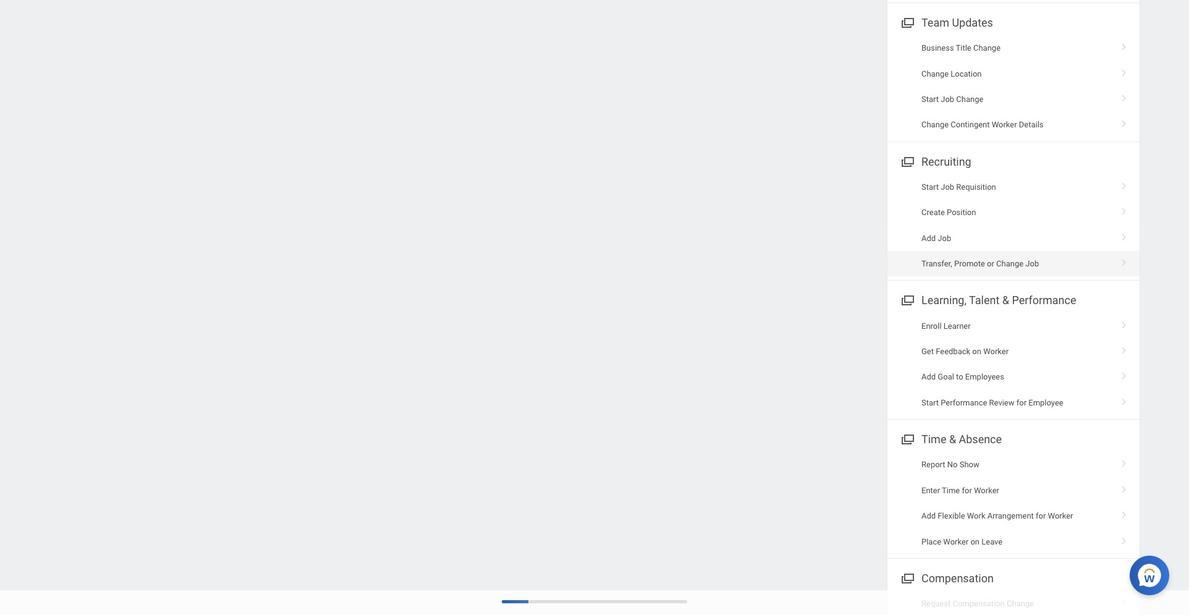 Task type: describe. For each thing, give the bounding box(es) containing it.
create
[[922, 208, 946, 217]]

0 vertical spatial performance
[[1013, 294, 1077, 307]]

get
[[922, 347, 935, 356]]

chevron right image for add flexible work arrangement for worker
[[1117, 507, 1133, 520]]

job for start job requisition
[[941, 182, 955, 192]]

transfer, promote or change job list item
[[888, 251, 1141, 277]]

chevron right image for request compensation change
[[1117, 595, 1133, 607]]

chevron right image for start job change
[[1117, 90, 1133, 103]]

enter time for worker link
[[888, 478, 1141, 504]]

change contingent worker details
[[922, 120, 1044, 129]]

report no show
[[922, 460, 980, 470]]

enroll
[[922, 321, 942, 331]]

start for start job change
[[922, 95, 939, 104]]

place worker on leave
[[922, 537, 1003, 546]]

chevron right image for create position
[[1117, 204, 1133, 216]]

add for time
[[922, 512, 936, 521]]

start for start performance review for employee
[[922, 398, 939, 407]]

updates
[[953, 16, 994, 29]]

request compensation change link
[[888, 591, 1141, 615]]

1 vertical spatial &
[[950, 433, 957, 446]]

worker left details
[[992, 120, 1018, 129]]

learning, talent & performance
[[922, 294, 1077, 307]]

time inside list
[[943, 486, 961, 495]]

place
[[922, 537, 942, 546]]

start job requisition
[[922, 182, 997, 192]]

position
[[948, 208, 977, 217]]

contingent
[[951, 120, 991, 129]]

worker up the work
[[975, 486, 1000, 495]]

learning,
[[922, 294, 967, 307]]

change location link
[[888, 61, 1141, 87]]

transfer, promote or change job link
[[888, 251, 1141, 277]]

1 add from the top
[[922, 234, 936, 243]]

0 vertical spatial &
[[1003, 294, 1010, 307]]

absence
[[960, 433, 1003, 446]]

list for &
[[888, 452, 1141, 555]]

menu group image for recruiting
[[899, 153, 916, 169]]

chevron right image for get feedback on worker
[[1117, 343, 1133, 355]]

0 horizontal spatial for
[[963, 486, 973, 495]]

start job change
[[922, 95, 984, 104]]

2 vertical spatial for
[[1037, 512, 1047, 521]]

flexible
[[938, 512, 966, 521]]

review
[[990, 398, 1015, 407]]

team
[[922, 16, 950, 29]]

request
[[922, 599, 951, 609]]

work
[[968, 512, 986, 521]]

time & absence
[[922, 433, 1003, 446]]

change location
[[922, 69, 983, 78]]

chevron right image for change contingent worker details
[[1117, 116, 1133, 128]]

goal
[[938, 373, 955, 382]]

start for start job requisition
[[922, 182, 939, 192]]

chevron right image for report no show
[[1117, 456, 1133, 468]]

create position
[[922, 208, 977, 217]]

0 vertical spatial compensation
[[922, 572, 994, 585]]

job for start job change
[[941, 95, 955, 104]]

report
[[922, 460, 946, 470]]

recruiting
[[922, 155, 972, 168]]

requisition
[[957, 182, 997, 192]]

chevron right image for add job
[[1117, 229, 1133, 242]]

add job link
[[888, 226, 1141, 251]]

0 vertical spatial time
[[922, 433, 947, 446]]

list for updates
[[888, 35, 1141, 138]]

worker right "arrangement"
[[1049, 512, 1074, 521]]

no
[[948, 460, 958, 470]]



Task type: vqa. For each thing, say whether or not it's contained in the screenshot.


Task type: locate. For each thing, give the bounding box(es) containing it.
enter time for worker
[[922, 486, 1000, 495]]

on for worker
[[971, 537, 980, 546]]

chevron right image inside add goal to employees link
[[1117, 368, 1133, 381]]

performance inside start performance review for employee link
[[941, 398, 988, 407]]

1 horizontal spatial for
[[1017, 398, 1027, 407]]

6 chevron right image from the top
[[1117, 317, 1133, 329]]

on
[[973, 347, 982, 356], [971, 537, 980, 546]]

get feedback on worker
[[922, 347, 1009, 356]]

add left flexible at the bottom right of the page
[[922, 512, 936, 521]]

start
[[922, 95, 939, 104], [922, 182, 939, 192], [922, 398, 939, 407]]

5 chevron right image from the top
[[1117, 394, 1133, 406]]

chevron right image inside enter time for worker link
[[1117, 482, 1133, 494]]

7 chevron right image from the top
[[1117, 343, 1133, 355]]

add left goal
[[922, 373, 936, 382]]

chevron right image inside business title change link
[[1117, 39, 1133, 51]]

start up create
[[922, 182, 939, 192]]

job down the change location on the right of the page
[[941, 95, 955, 104]]

chevron right image for enter time for worker
[[1117, 482, 1133, 494]]

1 vertical spatial performance
[[941, 398, 988, 407]]

add goal to employees
[[922, 373, 1005, 382]]

leave
[[982, 537, 1003, 546]]

chevron right image inside change location link
[[1117, 65, 1133, 77]]

2 list from the top
[[888, 174, 1141, 277]]

3 chevron right image from the top
[[1117, 90, 1133, 103]]

on left leave
[[971, 537, 980, 546]]

3 start from the top
[[922, 398, 939, 407]]

transfer,
[[922, 259, 953, 268]]

chevron right image
[[1117, 178, 1133, 190], [1117, 204, 1133, 216], [1117, 255, 1133, 267], [1117, 368, 1133, 381], [1117, 394, 1133, 406], [1117, 456, 1133, 468]]

feedback
[[937, 347, 971, 356]]

1 vertical spatial for
[[963, 486, 973, 495]]

on right feedback
[[973, 347, 982, 356]]

compensation up request compensation change
[[922, 572, 994, 585]]

2 chevron right image from the top
[[1117, 204, 1133, 216]]

4 chevron right image from the top
[[1117, 116, 1133, 128]]

list for talent
[[888, 313, 1141, 416]]

2 start from the top
[[922, 182, 939, 192]]

enroll learner
[[922, 321, 971, 331]]

menu group image for time & absence
[[899, 431, 916, 447]]

worker up employees
[[984, 347, 1009, 356]]

start job change link
[[888, 87, 1141, 112]]

2 vertical spatial menu group image
[[899, 570, 916, 586]]

title
[[957, 43, 972, 53]]

add
[[922, 234, 936, 243], [922, 373, 936, 382], [922, 512, 936, 521]]

0 vertical spatial menu group image
[[899, 292, 916, 308]]

change inside list item
[[997, 259, 1024, 268]]

transfer, promote or change job
[[922, 259, 1040, 268]]

2 vertical spatial add
[[922, 512, 936, 521]]

for down show
[[963, 486, 973, 495]]

start down goal
[[922, 398, 939, 407]]

chevron right image inside start job requisition link
[[1117, 178, 1133, 190]]

chevron right image
[[1117, 39, 1133, 51], [1117, 65, 1133, 77], [1117, 90, 1133, 103], [1117, 116, 1133, 128], [1117, 229, 1133, 242], [1117, 317, 1133, 329], [1117, 343, 1133, 355], [1117, 482, 1133, 494], [1117, 507, 1133, 520], [1117, 533, 1133, 545], [1117, 595, 1133, 607]]

add job
[[922, 234, 952, 243]]

on for feedback
[[973, 347, 982, 356]]

compensation
[[922, 572, 994, 585], [953, 599, 1006, 609]]

menu group image left time & absence
[[899, 431, 916, 447]]

9 chevron right image from the top
[[1117, 507, 1133, 520]]

on inside place worker on leave link
[[971, 537, 980, 546]]

list containing start job requisition
[[888, 174, 1141, 277]]

chevron right image inside create position link
[[1117, 204, 1133, 216]]

business title change
[[922, 43, 1001, 53]]

1 vertical spatial compensation
[[953, 599, 1006, 609]]

1 menu group image from the top
[[899, 292, 916, 308]]

talent
[[970, 294, 1000, 307]]

chevron right image for enroll learner
[[1117, 317, 1133, 329]]

1 start from the top
[[922, 95, 939, 104]]

4 list from the top
[[888, 452, 1141, 555]]

request compensation change
[[922, 599, 1035, 609]]

chevron right image for start performance review for employee
[[1117, 394, 1133, 406]]

chevron right image inside change contingent worker details link
[[1117, 116, 1133, 128]]

0 vertical spatial add
[[922, 234, 936, 243]]

1 vertical spatial on
[[971, 537, 980, 546]]

compensation right request
[[953, 599, 1006, 609]]

chevron right image for change location
[[1117, 65, 1133, 77]]

2 chevron right image from the top
[[1117, 65, 1133, 77]]

time
[[922, 433, 947, 446], [943, 486, 961, 495]]

1 menu group image from the top
[[899, 14, 916, 30]]

worker right place
[[944, 537, 969, 546]]

chevron right image for add goal to employees
[[1117, 368, 1133, 381]]

time up report
[[922, 433, 947, 446]]

chevron right image inside start performance review for employee link
[[1117, 394, 1133, 406]]

2 menu group image from the top
[[899, 153, 916, 169]]

0 vertical spatial menu group image
[[899, 14, 916, 30]]

2 horizontal spatial for
[[1037, 512, 1047, 521]]

performance
[[1013, 294, 1077, 307], [941, 398, 988, 407]]

job down recruiting on the top right of page
[[941, 182, 955, 192]]

chevron right image inside enroll learner 'link'
[[1117, 317, 1133, 329]]

1 chevron right image from the top
[[1117, 39, 1133, 51]]

3 menu group image from the top
[[899, 570, 916, 586]]

add for learning,
[[922, 373, 936, 382]]

2 add from the top
[[922, 373, 936, 382]]

& up no in the right of the page
[[950, 433, 957, 446]]

3 add from the top
[[922, 512, 936, 521]]

job down the create position
[[938, 234, 952, 243]]

performance up enroll learner 'link'
[[1013, 294, 1077, 307]]

0 horizontal spatial performance
[[941, 398, 988, 407]]

10 chevron right image from the top
[[1117, 533, 1133, 545]]

worker
[[992, 120, 1018, 129], [984, 347, 1009, 356], [975, 486, 1000, 495], [1049, 512, 1074, 521], [944, 537, 969, 546]]

1 list from the top
[[888, 35, 1141, 138]]

3 list from the top
[[888, 313, 1141, 416]]

business title change link
[[888, 35, 1141, 61]]

chevron right image inside add job link
[[1117, 229, 1133, 242]]

start performance review for employee link
[[888, 390, 1141, 416]]

list containing enroll learner
[[888, 313, 1141, 416]]

chevron right image inside get feedback on worker link
[[1117, 343, 1133, 355]]

change
[[974, 43, 1001, 53], [922, 69, 949, 78], [957, 95, 984, 104], [922, 120, 949, 129], [997, 259, 1024, 268], [1008, 599, 1035, 609]]

11 chevron right image from the top
[[1117, 595, 1133, 607]]

start performance review for employee
[[922, 398, 1064, 407]]

0 vertical spatial for
[[1017, 398, 1027, 407]]

& right talent
[[1003, 294, 1010, 307]]

chevron right image for start job requisition
[[1117, 178, 1133, 190]]

details
[[1020, 120, 1044, 129]]

chevron right image for business title change
[[1117, 39, 1133, 51]]

1 horizontal spatial &
[[1003, 294, 1010, 307]]

menu group image
[[899, 292, 916, 308], [899, 431, 916, 447]]

1 chevron right image from the top
[[1117, 178, 1133, 190]]

2 vertical spatial start
[[922, 398, 939, 407]]

place worker on leave link
[[888, 529, 1141, 555]]

job
[[941, 95, 955, 104], [941, 182, 955, 192], [938, 234, 952, 243], [1026, 259, 1040, 268]]

menu group image for compensation
[[899, 570, 916, 586]]

chevron right image inside report no show link
[[1117, 456, 1133, 468]]

get feedback on worker link
[[888, 339, 1141, 365]]

job for add job
[[938, 234, 952, 243]]

4 chevron right image from the top
[[1117, 368, 1133, 381]]

list containing business title change
[[888, 35, 1141, 138]]

on inside get feedback on worker link
[[973, 347, 982, 356]]

change contingent worker details link
[[888, 112, 1141, 138]]

3 chevron right image from the top
[[1117, 255, 1133, 267]]

menu group image for learning, talent & performance
[[899, 292, 916, 308]]

chevron right image for place worker on leave
[[1117, 533, 1133, 545]]

promote
[[955, 259, 986, 268]]

employee
[[1029, 398, 1064, 407]]

employees
[[966, 373, 1005, 382]]

menu group image left learning,
[[899, 292, 916, 308]]

list containing report no show
[[888, 452, 1141, 555]]

report no show link
[[888, 452, 1141, 478]]

chevron right image inside place worker on leave link
[[1117, 533, 1133, 545]]

or
[[988, 259, 995, 268]]

learner
[[944, 321, 971, 331]]

1 vertical spatial add
[[922, 373, 936, 382]]

1 vertical spatial start
[[922, 182, 939, 192]]

for right "arrangement"
[[1037, 512, 1047, 521]]

list
[[888, 35, 1141, 138], [888, 174, 1141, 277], [888, 313, 1141, 416], [888, 452, 1141, 555]]

create position link
[[888, 200, 1141, 226]]

1 vertical spatial menu group image
[[899, 431, 916, 447]]

1 horizontal spatial performance
[[1013, 294, 1077, 307]]

location
[[951, 69, 983, 78]]

chevron right image inside add flexible work arrangement for worker link
[[1117, 507, 1133, 520]]

for right review
[[1017, 398, 1027, 407]]

chevron right image inside start job change link
[[1117, 90, 1133, 103]]

chevron right image inside request compensation change link
[[1117, 595, 1133, 607]]

add flexible work arrangement for worker link
[[888, 504, 1141, 529]]

1 vertical spatial menu group image
[[899, 153, 916, 169]]

add down create
[[922, 234, 936, 243]]

1 vertical spatial time
[[943, 486, 961, 495]]

add flexible work arrangement for worker
[[922, 512, 1074, 521]]

business
[[922, 43, 955, 53]]

arrangement
[[988, 512, 1035, 521]]

2 menu group image from the top
[[899, 431, 916, 447]]

8 chevron right image from the top
[[1117, 482, 1133, 494]]

job inside list item
[[1026, 259, 1040, 268]]

team updates
[[922, 16, 994, 29]]

add goal to employees link
[[888, 365, 1141, 390]]

chevron right image for transfer, promote or change job
[[1117, 255, 1133, 267]]

to
[[957, 373, 964, 382]]

performance down add goal to employees
[[941, 398, 988, 407]]

start job requisition link
[[888, 174, 1141, 200]]

0 vertical spatial on
[[973, 347, 982, 356]]

for
[[1017, 398, 1027, 407], [963, 486, 973, 495], [1037, 512, 1047, 521]]

chevron right image inside "transfer, promote or change job" link
[[1117, 255, 1133, 267]]

start down the change location on the right of the page
[[922, 95, 939, 104]]

5 chevron right image from the top
[[1117, 229, 1133, 242]]

menu group image for team updates
[[899, 14, 916, 30]]

&
[[1003, 294, 1010, 307], [950, 433, 957, 446]]

menu group image
[[899, 14, 916, 30], [899, 153, 916, 169], [899, 570, 916, 586]]

0 horizontal spatial &
[[950, 433, 957, 446]]

job down add job link
[[1026, 259, 1040, 268]]

show
[[960, 460, 980, 470]]

enroll learner link
[[888, 313, 1141, 339]]

time right enter
[[943, 486, 961, 495]]

0 vertical spatial start
[[922, 95, 939, 104]]

enter
[[922, 486, 941, 495]]

6 chevron right image from the top
[[1117, 456, 1133, 468]]



